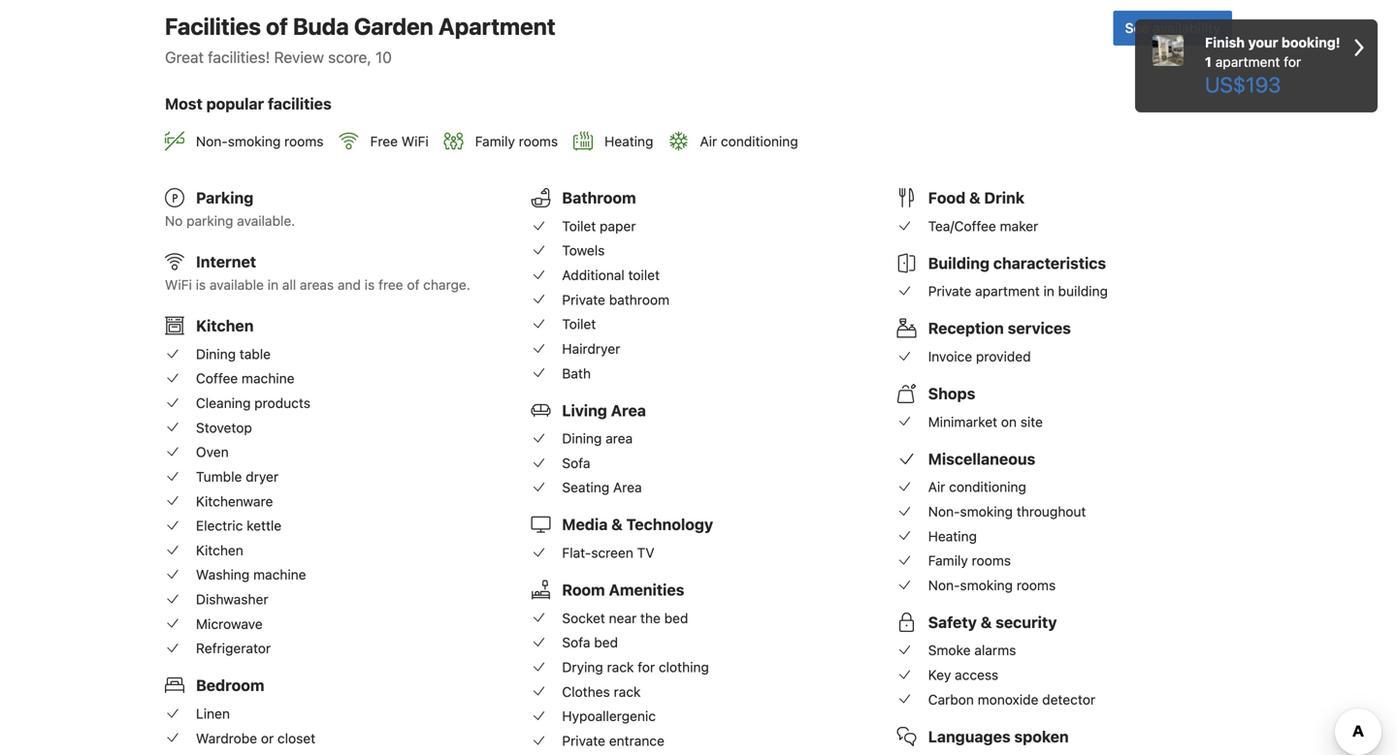 Task type: vqa. For each thing, say whether or not it's contained in the screenshot.
TOGETHER
no



Task type: locate. For each thing, give the bounding box(es) containing it.
safety
[[928, 614, 977, 632]]

1 vertical spatial family rooms
[[928, 553, 1011, 569]]

family right free wifi
[[475, 134, 515, 150]]

1 vertical spatial for
[[638, 660, 655, 676]]

0 horizontal spatial air
[[700, 134, 717, 150]]

1 vertical spatial &
[[611, 516, 623, 534]]

2 sofa from the top
[[562, 635, 590, 651]]

garden
[[354, 12, 434, 40]]

sofa for sofa bed
[[562, 635, 590, 651]]

1 toilet from the top
[[562, 218, 596, 234]]

kitchen down electric
[[196, 543, 243, 559]]

2 vertical spatial smoking
[[960, 578, 1013, 594]]

area for living area
[[611, 402, 646, 420]]

1 horizontal spatial apartment
[[1216, 54, 1280, 70]]

heating up bathroom
[[605, 134, 653, 150]]

toilet for toilet paper
[[562, 218, 596, 234]]

0 horizontal spatial non-smoking rooms
[[196, 134, 324, 150]]

1 horizontal spatial is
[[365, 277, 375, 293]]

family
[[475, 134, 515, 150], [928, 553, 968, 569]]

sofa bed
[[562, 635, 618, 651]]

toilet
[[628, 267, 660, 283]]

& for media
[[611, 516, 623, 534]]

heating
[[605, 134, 653, 150], [928, 529, 977, 545]]

dining for living area
[[562, 431, 602, 447]]

1 vertical spatial kitchen
[[196, 543, 243, 559]]

machine down kettle
[[253, 567, 306, 583]]

parking
[[186, 213, 233, 229]]

non-smoking rooms down most popular facilities
[[196, 134, 324, 150]]

dining down living
[[562, 431, 602, 447]]

smoking down miscellaneous
[[960, 504, 1013, 520]]

private down additional
[[562, 292, 606, 308]]

apartment up 'us$193'
[[1216, 54, 1280, 70]]

coffee machine
[[196, 371, 295, 387]]

1 vertical spatial machine
[[253, 567, 306, 583]]

dining
[[196, 346, 236, 362], [562, 431, 602, 447]]

popular
[[206, 94, 264, 113]]

1 horizontal spatial conditioning
[[949, 480, 1027, 496]]

0 vertical spatial dining
[[196, 346, 236, 362]]

wardrobe
[[196, 731, 257, 747]]

0 horizontal spatial air conditioning
[[700, 134, 798, 150]]

& for food
[[969, 189, 981, 207]]

rack up clothes rack at the left
[[607, 660, 634, 676]]

miscellaneous
[[928, 450, 1036, 469]]

conditioning
[[721, 134, 798, 150], [949, 480, 1027, 496]]

0 vertical spatial machine
[[242, 371, 295, 387]]

of
[[266, 12, 288, 40], [407, 277, 420, 293]]

products
[[254, 395, 310, 411]]

for left clothing
[[638, 660, 655, 676]]

& right food
[[969, 189, 981, 207]]

free
[[370, 134, 398, 150]]

flat-screen tv
[[562, 545, 655, 561]]

1 horizontal spatial of
[[407, 277, 420, 293]]

hairdryer
[[562, 341, 620, 357]]

area for seating area
[[613, 480, 642, 496]]

1 vertical spatial area
[[613, 480, 642, 496]]

0 horizontal spatial apartment
[[975, 284, 1040, 300]]

0 vertical spatial sofa
[[562, 456, 590, 472]]

booking!
[[1282, 34, 1341, 50]]

0 vertical spatial air
[[700, 134, 717, 150]]

toilet paper
[[562, 218, 636, 234]]

1 horizontal spatial non-smoking rooms
[[928, 578, 1056, 594]]

0 vertical spatial smoking
[[228, 134, 281, 150]]

clothing
[[659, 660, 709, 676]]

private entrance
[[562, 734, 665, 750]]

2 is from the left
[[365, 277, 375, 293]]

no parking available.
[[165, 213, 295, 229]]

0 horizontal spatial for
[[638, 660, 655, 676]]

or
[[261, 731, 274, 747]]

1 vertical spatial dining
[[562, 431, 602, 447]]

0 horizontal spatial of
[[266, 12, 288, 40]]

1 horizontal spatial heating
[[928, 529, 977, 545]]

available
[[210, 277, 264, 293]]

1 vertical spatial rack
[[614, 684, 641, 700]]

0 vertical spatial air conditioning
[[700, 134, 798, 150]]

machine for coffee machine
[[242, 371, 295, 387]]

non- down miscellaneous
[[928, 504, 960, 520]]

private down hypoallergenic
[[562, 734, 606, 750]]

bed right the
[[664, 611, 688, 627]]

0 vertical spatial toilet
[[562, 218, 596, 234]]

machine
[[242, 371, 295, 387], [253, 567, 306, 583]]

media & technology
[[562, 516, 713, 534]]

0 vertical spatial for
[[1284, 54, 1301, 70]]

monoxide
[[978, 692, 1039, 708]]

machine down table
[[242, 371, 295, 387]]

drying
[[562, 660, 603, 676]]

0 vertical spatial &
[[969, 189, 981, 207]]

1 kitchen from the top
[[196, 317, 254, 335]]

technology
[[626, 516, 713, 534]]

cleaning
[[196, 395, 251, 411]]

score,
[[328, 48, 372, 66]]

microwave
[[196, 617, 263, 633]]

rack
[[607, 660, 634, 676], [614, 684, 641, 700]]

available.
[[237, 213, 295, 229]]

private
[[928, 284, 972, 300], [562, 292, 606, 308], [562, 734, 606, 750]]

in
[[268, 277, 279, 293], [1044, 284, 1055, 300]]

apartment down building characteristics
[[975, 284, 1040, 300]]

wifi right free
[[402, 134, 429, 150]]

non-smoking rooms
[[196, 134, 324, 150], [928, 578, 1056, 594]]

languages
[[928, 728, 1011, 747]]

room
[[562, 581, 605, 600]]

dining table
[[196, 346, 271, 362]]

non-smoking throughout
[[928, 504, 1086, 520]]

apartment
[[438, 12, 556, 40]]

area up 'media & technology'
[[613, 480, 642, 496]]

closet
[[278, 731, 316, 747]]

1 vertical spatial conditioning
[[949, 480, 1027, 496]]

is down internet
[[196, 277, 206, 293]]

paper
[[600, 218, 636, 234]]

0 vertical spatial of
[[266, 12, 288, 40]]

0 vertical spatial area
[[611, 402, 646, 420]]

1 horizontal spatial bed
[[664, 611, 688, 627]]

toilet up towels
[[562, 218, 596, 234]]

1 horizontal spatial wifi
[[402, 134, 429, 150]]

10
[[376, 48, 392, 66]]

smoke alarms
[[928, 643, 1016, 659]]

services
[[1008, 319, 1071, 338]]

of right free
[[407, 277, 420, 293]]

0 horizontal spatial wifi
[[165, 277, 192, 293]]

parking
[[196, 189, 254, 207]]

smoking down most popular facilities
[[228, 134, 281, 150]]

0 vertical spatial kitchen
[[196, 317, 254, 335]]

safety & security
[[928, 614, 1057, 632]]

review
[[274, 48, 324, 66]]

2 toilet from the top
[[562, 317, 596, 333]]

sofa up seating
[[562, 456, 590, 472]]

1 vertical spatial non-
[[928, 504, 960, 520]]

family up safety
[[928, 553, 968, 569]]

building characteristics
[[928, 254, 1106, 273]]

smoking up the safety & security
[[960, 578, 1013, 594]]

carbon monoxide detector
[[928, 692, 1096, 708]]

1 vertical spatial heating
[[928, 529, 977, 545]]

socket
[[562, 611, 605, 627]]

is
[[196, 277, 206, 293], [365, 277, 375, 293]]

stovetop
[[196, 420, 252, 436]]

& up "alarms"
[[981, 614, 992, 632]]

invoice
[[928, 349, 972, 365]]

kitchen up dining table
[[196, 317, 254, 335]]

1 sofa from the top
[[562, 456, 590, 472]]

1 vertical spatial of
[[407, 277, 420, 293]]

wifi is available in all areas and is free of charge.
[[165, 277, 470, 293]]

on
[[1001, 414, 1017, 430]]

& for safety
[[981, 614, 992, 632]]

additional toilet
[[562, 267, 660, 283]]

1 vertical spatial toilet
[[562, 317, 596, 333]]

private down building
[[928, 284, 972, 300]]

non- down popular
[[196, 134, 228, 150]]

0 horizontal spatial conditioning
[[721, 134, 798, 150]]

2 vertical spatial &
[[981, 614, 992, 632]]

non- up safety
[[928, 578, 960, 594]]

sofa up drying
[[562, 635, 590, 651]]

1 vertical spatial bed
[[594, 635, 618, 651]]

key access
[[928, 668, 999, 684]]

0 vertical spatial family rooms
[[475, 134, 558, 150]]

0 horizontal spatial dining
[[196, 346, 236, 362]]

1 vertical spatial family
[[928, 553, 968, 569]]

0 vertical spatial family
[[475, 134, 515, 150]]

is right and
[[365, 277, 375, 293]]

for down booking!
[[1284, 54, 1301, 70]]

0 horizontal spatial is
[[196, 277, 206, 293]]

1 horizontal spatial family rooms
[[928, 553, 1011, 569]]

dryer
[[246, 469, 279, 485]]

1 vertical spatial sofa
[[562, 635, 590, 651]]

& up "screen"
[[611, 516, 623, 534]]

dining up coffee
[[196, 346, 236, 362]]

0 horizontal spatial family
[[475, 134, 515, 150]]

near
[[609, 611, 637, 627]]

living area
[[562, 402, 646, 420]]

rack down drying rack for clothing on the bottom of page
[[614, 684, 641, 700]]

bed down near
[[594, 635, 618, 651]]

entrance
[[609, 734, 665, 750]]

facilities!
[[208, 48, 270, 66]]

0 vertical spatial apartment
[[1216, 54, 1280, 70]]

0 vertical spatial bed
[[664, 611, 688, 627]]

carbon
[[928, 692, 974, 708]]

areas
[[300, 277, 334, 293]]

air conditioning
[[700, 134, 798, 150], [928, 480, 1027, 496]]

of up 'review'
[[266, 12, 288, 40]]

1 horizontal spatial dining
[[562, 431, 602, 447]]

1 vertical spatial apartment
[[975, 284, 1040, 300]]

2 kitchen from the top
[[196, 543, 243, 559]]

0 vertical spatial wifi
[[402, 134, 429, 150]]

cleaning products
[[196, 395, 310, 411]]

characteristics
[[993, 254, 1106, 273]]

&
[[969, 189, 981, 207], [611, 516, 623, 534], [981, 614, 992, 632]]

in left the all
[[268, 277, 279, 293]]

machine for washing machine
[[253, 567, 306, 583]]

wifi left available
[[165, 277, 192, 293]]

non-smoking rooms up the safety & security
[[928, 578, 1056, 594]]

security
[[996, 614, 1057, 632]]

toilet up hairdryer
[[562, 317, 596, 333]]

1 horizontal spatial for
[[1284, 54, 1301, 70]]

0 vertical spatial heating
[[605, 134, 653, 150]]

1 horizontal spatial air
[[928, 480, 946, 496]]

for
[[1284, 54, 1301, 70], [638, 660, 655, 676]]

provided
[[976, 349, 1031, 365]]

0 horizontal spatial heating
[[605, 134, 653, 150]]

area up the area
[[611, 402, 646, 420]]

heating down non-smoking throughout
[[928, 529, 977, 545]]

in down characteristics on the top right of page
[[1044, 284, 1055, 300]]

1 vertical spatial air conditioning
[[928, 480, 1027, 496]]

private for private bathroom
[[562, 292, 606, 308]]

0 vertical spatial rack
[[607, 660, 634, 676]]



Task type: describe. For each thing, give the bounding box(es) containing it.
building
[[1058, 284, 1108, 300]]

toilet for toilet
[[562, 317, 596, 333]]

1 horizontal spatial air conditioning
[[928, 480, 1027, 496]]

tea/coffee maker
[[928, 218, 1039, 234]]

site
[[1021, 414, 1043, 430]]

bathroom
[[609, 292, 670, 308]]

facilities of buda garden apartment great facilities! review score, 10
[[165, 12, 556, 66]]

bath
[[562, 366, 591, 382]]

room amenities
[[562, 581, 685, 600]]

tv
[[637, 545, 655, 561]]

dishwasher
[[196, 592, 268, 608]]

0 vertical spatial non-smoking rooms
[[196, 134, 324, 150]]

kettle
[[247, 518, 282, 534]]

access
[[955, 668, 999, 684]]

food & drink
[[928, 189, 1025, 207]]

private for private apartment in building
[[928, 284, 972, 300]]

rightchevron image
[[1355, 33, 1364, 62]]

tumble
[[196, 469, 242, 485]]

linen
[[196, 706, 230, 722]]

us$193
[[1205, 72, 1281, 97]]

0 vertical spatial conditioning
[[721, 134, 798, 150]]

hypoallergenic
[[562, 709, 656, 725]]

refrigerator
[[196, 641, 271, 657]]

wardrobe or closet
[[196, 731, 316, 747]]

tumble dryer
[[196, 469, 279, 485]]

1
[[1205, 54, 1212, 70]]

alarms
[[975, 643, 1016, 659]]

minimarket
[[928, 414, 998, 430]]

dining area
[[562, 431, 633, 447]]

1 is from the left
[[196, 277, 206, 293]]

0 horizontal spatial bed
[[594, 635, 618, 651]]

most
[[165, 94, 203, 113]]

key
[[928, 668, 951, 684]]

see availability button
[[1114, 10, 1232, 45]]

facilities
[[165, 12, 261, 40]]

washing
[[196, 567, 250, 583]]

private for private entrance
[[562, 734, 606, 750]]

1 vertical spatial air
[[928, 480, 946, 496]]

socket near the bed
[[562, 611, 688, 627]]

great
[[165, 48, 204, 66]]

sofa for sofa
[[562, 456, 590, 472]]

washing machine
[[196, 567, 306, 583]]

food
[[928, 189, 966, 207]]

1 vertical spatial wifi
[[165, 277, 192, 293]]

1 vertical spatial non-smoking rooms
[[928, 578, 1056, 594]]

0 vertical spatial non-
[[196, 134, 228, 150]]

smoke
[[928, 643, 971, 659]]

clothes
[[562, 684, 610, 700]]

most popular facilities
[[165, 94, 332, 113]]

spoken
[[1015, 728, 1069, 747]]

building
[[928, 254, 990, 273]]

facilities
[[268, 94, 332, 113]]

dining for kitchen
[[196, 346, 236, 362]]

minimarket on site
[[928, 414, 1043, 430]]

bathroom
[[562, 189, 636, 207]]

0 horizontal spatial in
[[268, 277, 279, 293]]

electric kettle
[[196, 518, 282, 534]]

free wifi
[[370, 134, 429, 150]]

availability
[[1153, 20, 1221, 36]]

2 vertical spatial non-
[[928, 578, 960, 594]]

1 vertical spatial smoking
[[960, 504, 1013, 520]]

area
[[606, 431, 633, 447]]

1 horizontal spatial family
[[928, 553, 968, 569]]

additional
[[562, 267, 625, 283]]

of inside facilities of buda garden apartment great facilities! review score, 10
[[266, 12, 288, 40]]

your
[[1248, 34, 1279, 50]]

rack for drying
[[607, 660, 634, 676]]

screen
[[591, 545, 634, 561]]

1 horizontal spatial in
[[1044, 284, 1055, 300]]

for inside finish your booking! 1 apartment for us$193
[[1284, 54, 1301, 70]]

invoice provided
[[928, 349, 1031, 365]]

kitchenware
[[196, 494, 273, 510]]

rack for clothes
[[614, 684, 641, 700]]

coffee
[[196, 371, 238, 387]]

drying rack for clothing
[[562, 660, 709, 676]]

0 horizontal spatial family rooms
[[475, 134, 558, 150]]

languages spoken
[[928, 728, 1069, 747]]

maker
[[1000, 218, 1039, 234]]

charge.
[[423, 277, 470, 293]]

see
[[1125, 20, 1150, 36]]

reception services
[[928, 319, 1071, 338]]

the
[[640, 611, 661, 627]]

free
[[378, 277, 403, 293]]

detector
[[1042, 692, 1096, 708]]

seating
[[562, 480, 610, 496]]

throughout
[[1017, 504, 1086, 520]]

no
[[165, 213, 183, 229]]

apartment inside finish your booking! 1 apartment for us$193
[[1216, 54, 1280, 70]]

media
[[562, 516, 608, 534]]



